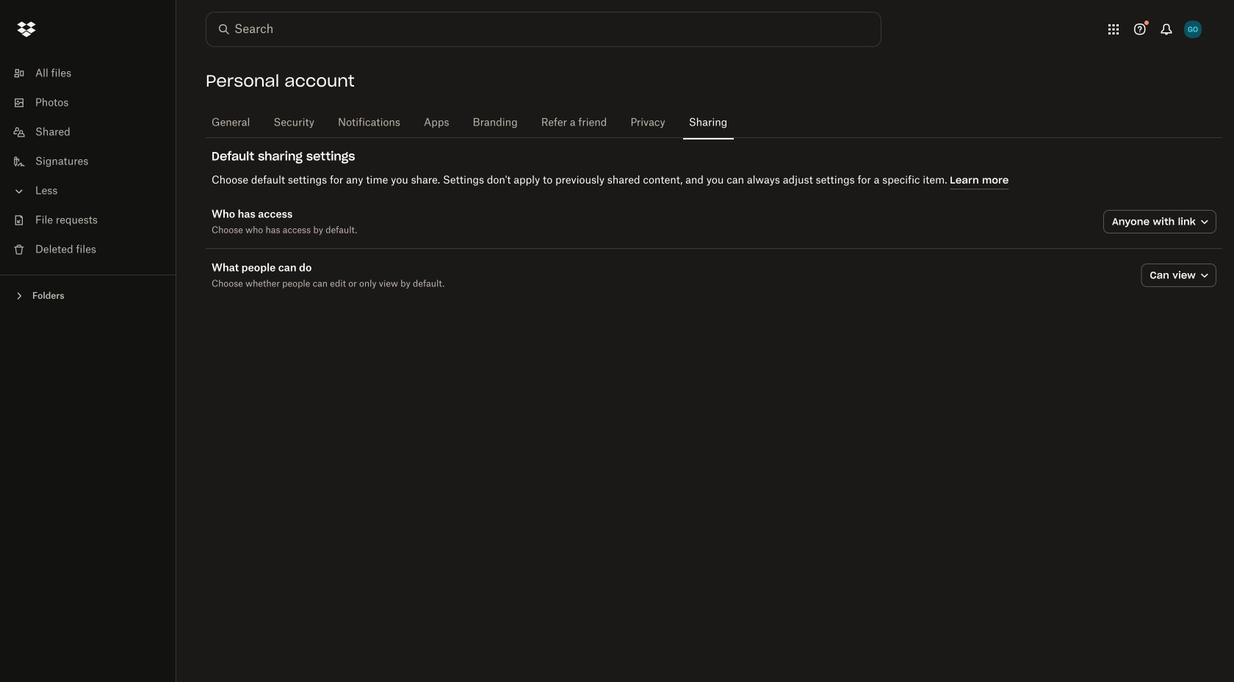 Task type: locate. For each thing, give the bounding box(es) containing it.
tab list
[[206, 103, 1223, 140]]

list
[[0, 50, 176, 275]]

dropbox image
[[12, 15, 41, 44]]



Task type: vqa. For each thing, say whether or not it's contained in the screenshot.
Quota usage Progress Bar
no



Task type: describe. For each thing, give the bounding box(es) containing it.
less image
[[12, 184, 26, 199]]

Search text field
[[234, 21, 851, 38]]



